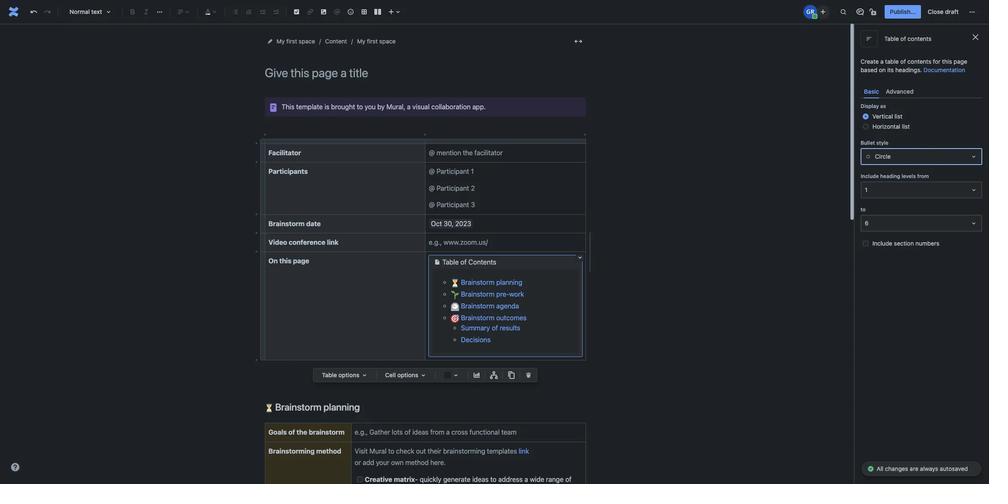 Task type: locate. For each thing, give the bounding box(es) containing it.
numbers
[[916, 240, 940, 247]]

my first space
[[277, 38, 315, 45], [357, 38, 396, 45]]

this inside main content area, start typing to enter text. text field
[[279, 257, 292, 265]]

page down video conference link
[[293, 257, 309, 265]]

first down layouts icon
[[367, 38, 378, 45]]

based
[[861, 66, 877, 74]]

None radio
[[863, 114, 869, 120]]

brainstorm for the brainstorm pre-work link
[[461, 291, 495, 298]]

brainstorm down the brainstorm pre-work link
[[461, 303, 495, 310]]

1 horizontal spatial this
[[942, 58, 952, 65]]

this
[[942, 58, 952, 65], [279, 257, 292, 265]]

1 expand dropdown menu image from the left
[[359, 371, 370, 381]]

1 horizontal spatial table
[[442, 259, 459, 266]]

participants
[[269, 168, 308, 175]]

1 open image from the top
[[969, 152, 979, 162]]

1 horizontal spatial first
[[367, 38, 378, 45]]

page up documentation
[[954, 58, 967, 65]]

1 my from the left
[[277, 38, 285, 45]]

brainstorm agenda
[[459, 303, 519, 310]]

of inside summary of results decisions
[[492, 325, 498, 332]]

summary of results decisions
[[461, 325, 520, 344]]

brainstorm up the
[[275, 402, 321, 413]]

conference
[[289, 239, 325, 246]]

0 horizontal spatial brainstorm planning
[[273, 402, 360, 413]]

quickly
[[420, 476, 442, 484]]

1 options from the left
[[339, 372, 359, 379]]

link right the conference
[[327, 239, 339, 246]]

of inside create a table of contents for this page based on its headings.
[[901, 58, 906, 65]]

1 horizontal spatial space
[[379, 38, 396, 45]]

0 vertical spatial open image
[[969, 152, 979, 162]]

method
[[316, 448, 341, 455]]

documentation link
[[924, 66, 965, 74]]

0 horizontal spatial link
[[327, 239, 339, 246]]

brainstorm planning up brainstorm pre-work
[[459, 279, 522, 287]]

the
[[297, 429, 307, 437]]

bullet style element
[[861, 148, 982, 165]]

results
[[500, 325, 520, 332]]

summary of results link
[[461, 325, 520, 332]]

0 horizontal spatial expand dropdown menu image
[[359, 371, 370, 381]]

0 horizontal spatial my first space
[[277, 38, 315, 45]]

tab list
[[861, 85, 982, 99]]

1 horizontal spatial page
[[954, 58, 967, 65]]

1 horizontal spatial to
[[490, 476, 497, 484]]

2 horizontal spatial to
[[861, 207, 866, 213]]

bullet
[[861, 140, 875, 146]]

page inside main content area, start typing to enter text. text field
[[293, 257, 309, 265]]

heading
[[880, 173, 900, 180]]

1 vertical spatial to
[[861, 207, 866, 213]]

as
[[880, 103, 886, 110]]

my first space right move this page image
[[277, 38, 315, 45]]

0 vertical spatial table
[[884, 35, 899, 42]]

pre-
[[496, 291, 509, 298]]

brainstorm planning
[[459, 279, 522, 287], [273, 402, 360, 413]]

planning up the brainstorm
[[324, 402, 360, 413]]

cell options
[[385, 372, 418, 379]]

1 vertical spatial brainstorm planning
[[273, 402, 360, 413]]

2 vertical spatial a
[[525, 476, 528, 484]]

table inside dropdown button
[[322, 372, 337, 379]]

1 vertical spatial planning
[[324, 402, 360, 413]]

mention image
[[332, 7, 342, 17]]

1 horizontal spatial options
[[397, 372, 418, 379]]

2 vertical spatial open image
[[969, 219, 979, 229]]

0 vertical spatial planning
[[496, 279, 522, 287]]

2023
[[455, 220, 471, 228]]

template
[[296, 103, 323, 111]]

expand dropdown menu image left "cell"
[[359, 371, 370, 381]]

1 my first space from the left
[[277, 38, 315, 45]]

make page full-width image
[[573, 36, 583, 46]]

0 horizontal spatial space
[[299, 38, 315, 45]]

0 horizontal spatial to
[[357, 103, 363, 111]]

0 horizontal spatial first
[[286, 38, 297, 45]]

chart image
[[472, 371, 482, 381]]

2 space from the left
[[379, 38, 396, 45]]

text
[[91, 8, 102, 15]]

1 horizontal spatial brainstorm planning
[[459, 279, 522, 287]]

1 vertical spatial include
[[873, 240, 892, 247]]

space
[[299, 38, 315, 45], [379, 38, 396, 45]]

3 open image from the top
[[969, 219, 979, 229]]

Main content area, start typing to enter text. text field
[[260, 98, 592, 485]]

close image
[[971, 32, 981, 42]]

include
[[861, 173, 879, 180], [873, 240, 892, 247]]

0 horizontal spatial table
[[322, 372, 337, 379]]

table for table of contents
[[442, 259, 459, 266]]

1 horizontal spatial link
[[519, 448, 529, 455]]

0 horizontal spatial this
[[279, 257, 292, 265]]

my first space down layouts icon
[[357, 38, 396, 45]]

options right "cell"
[[397, 372, 418, 379]]

of right range
[[565, 476, 572, 484]]

open image inside to element
[[969, 219, 979, 229]]

options inside 'popup button'
[[397, 372, 418, 379]]

comment icon image
[[855, 7, 866, 17]]

None radio
[[863, 124, 869, 130]]

open image
[[969, 152, 979, 162], [969, 185, 979, 195], [969, 219, 979, 229]]

brainstorm for "brainstorm agenda" link on the bottom of the page
[[461, 303, 495, 310]]

bold ⌘b image
[[128, 7, 138, 17]]

of inside '- quickly generate ideas to address a wide range of'
[[565, 476, 572, 484]]

documentation
[[924, 66, 965, 74]]

1 vertical spatial link
[[519, 448, 529, 455]]

my first space link right move this page image
[[277, 36, 315, 46]]

contents up create a table of contents for this page based on its headings.
[[908, 35, 932, 42]]

to inside '- quickly generate ideas to address a wide range of'
[[490, 476, 497, 484]]

link link
[[519, 448, 529, 455]]

1 vertical spatial this
[[279, 257, 292, 265]]

0 horizontal spatial options
[[339, 372, 359, 379]]

work
[[509, 291, 524, 298]]

goals
[[269, 429, 287, 437]]

confluence image
[[7, 5, 20, 19], [7, 5, 20, 19]]

horizontal list
[[873, 123, 910, 130]]

of down publish... button
[[901, 35, 906, 42]]

of for table of contents
[[461, 259, 467, 266]]

:hourglass_flowing_sand: image
[[265, 404, 273, 413]]

2 horizontal spatial a
[[880, 58, 884, 65]]

to left you
[[357, 103, 363, 111]]

brainstorm
[[269, 220, 305, 228], [461, 279, 495, 287], [461, 291, 495, 298], [461, 303, 495, 310], [461, 315, 495, 322], [275, 402, 321, 413]]

expand dropdown menu image for cell options
[[418, 371, 428, 381]]

0 horizontal spatial my first space link
[[277, 36, 315, 46]]

-
[[415, 476, 418, 484]]

include for include heading levels from
[[861, 173, 879, 180]]

0 vertical spatial include
[[861, 173, 879, 180]]

1 vertical spatial table
[[442, 259, 459, 266]]

bullet list ⌘⇧8 image
[[230, 7, 240, 17]]

0 vertical spatial a
[[880, 58, 884, 65]]

outdent ⇧tab image
[[257, 7, 267, 17]]

1 vertical spatial contents
[[908, 58, 931, 65]]

include up 1
[[861, 173, 879, 180]]

first right move this page image
[[286, 38, 297, 45]]

collaboration
[[431, 103, 471, 111]]

brainstorm up summary on the left of the page
[[461, 315, 495, 322]]

brainstorm down brainstorm planning link in the bottom of the page
[[461, 291, 495, 298]]

expand dropdown menu image left cell background "image"
[[418, 371, 428, 381]]

0 horizontal spatial my
[[277, 38, 285, 45]]

headings.
[[896, 66, 922, 74]]

include for include section numbers
[[873, 240, 892, 247]]

list right 'horizontal'
[[902, 123, 910, 130]]

1 horizontal spatial expand dropdown menu image
[[418, 371, 428, 381]]

move this page image
[[266, 38, 273, 45]]

space down layouts icon
[[379, 38, 396, 45]]

table inside main content area, start typing to enter text. text field
[[442, 259, 459, 266]]

0 vertical spatial contents
[[908, 35, 932, 42]]

options for table options
[[339, 372, 359, 379]]

1 horizontal spatial my
[[357, 38, 365, 45]]

more image
[[967, 7, 977, 17]]

1 vertical spatial a
[[407, 103, 411, 111]]

of left contents
[[461, 259, 467, 266]]

2 vertical spatial to
[[490, 476, 497, 484]]

my right move this page image
[[277, 38, 285, 45]]

2 options from the left
[[397, 372, 418, 379]]

1 horizontal spatial my first space link
[[357, 36, 396, 46]]

editor toolbar toolbar
[[314, 369, 537, 392]]

space left content
[[299, 38, 315, 45]]

of
[[901, 35, 906, 42], [901, 58, 906, 65], [461, 259, 467, 266], [492, 325, 498, 332], [288, 429, 295, 437], [565, 476, 572, 484]]

list for horizontal list
[[902, 123, 910, 130]]

brainstorm planning up goals of the brainstorm
[[273, 402, 360, 413]]

table of contents
[[884, 35, 932, 42]]

contents
[[908, 35, 932, 42], [908, 58, 931, 65]]

to element
[[861, 215, 982, 232]]

0 vertical spatial page
[[954, 58, 967, 65]]

page
[[954, 58, 967, 65], [293, 257, 309, 265]]

include heading levels from element
[[861, 182, 982, 199]]

a up on
[[880, 58, 884, 65]]

1 vertical spatial open image
[[969, 185, 979, 195]]

1 vertical spatial list
[[902, 123, 910, 130]]

link up address at right
[[519, 448, 529, 455]]

planning up pre-
[[496, 279, 522, 287]]

to right ideas
[[490, 476, 497, 484]]

my first space link down layouts icon
[[357, 36, 396, 46]]

brainstorm outcomes
[[459, 315, 527, 322]]

its
[[887, 66, 894, 74]]

oct 30, 2023
[[431, 220, 471, 228]]

:dart: image
[[451, 315, 459, 323], [451, 315, 459, 323]]

contents up headings.
[[908, 58, 931, 65]]

0 horizontal spatial page
[[293, 257, 309, 265]]

open image for 1
[[969, 185, 979, 195]]

to up the to text box
[[861, 207, 866, 213]]

first
[[286, 38, 297, 45], [367, 38, 378, 45]]

this inside create a table of contents for this page based on its headings.
[[942, 58, 952, 65]]

planning
[[496, 279, 522, 287], [324, 402, 360, 413]]

open image for 6
[[969, 219, 979, 229]]

options inside dropdown button
[[339, 372, 359, 379]]

a left wide
[[525, 476, 528, 484]]

brainstorm planning link
[[451, 279, 522, 288]]

list
[[895, 113, 903, 120], [902, 123, 910, 130]]

on this page
[[269, 257, 309, 265]]

1 horizontal spatial a
[[525, 476, 528, 484]]

of down the brainstorm outcomes
[[492, 325, 498, 332]]

0 horizontal spatial planning
[[324, 402, 360, 413]]

0 vertical spatial list
[[895, 113, 903, 120]]

0 vertical spatial this
[[942, 58, 952, 65]]

this template is brought to you by mural, a visual collaboration app.
[[282, 103, 486, 111]]

brainstorm up the brainstorm pre-work link
[[461, 279, 495, 287]]

0 vertical spatial to
[[357, 103, 363, 111]]

on
[[269, 257, 278, 265]]

table
[[885, 58, 899, 65]]

1 space from the left
[[299, 38, 315, 45]]

expand dropdown menu image
[[359, 371, 370, 381], [418, 371, 428, 381]]

list up horizontal list
[[895, 113, 903, 120]]

advanced
[[886, 88, 914, 95]]

of up headings.
[[901, 58, 906, 65]]

1 horizontal spatial my first space
[[357, 38, 396, 45]]

2 open image from the top
[[969, 185, 979, 195]]

Give this page a title text field
[[265, 66, 586, 80]]

2 horizontal spatial table
[[884, 35, 899, 42]]

style
[[876, 140, 889, 146]]

of left the
[[288, 429, 295, 437]]

2 expand dropdown menu image from the left
[[418, 371, 428, 381]]

always
[[920, 466, 938, 473]]

expand dropdown menu image for table options
[[359, 371, 370, 381]]

open image inside the include heading levels from element
[[969, 185, 979, 195]]

table for table options
[[322, 372, 337, 379]]

publish...
[[890, 8, 916, 15]]

brainstorm outcomes link
[[451, 315, 527, 323]]

my right content
[[357, 38, 365, 45]]

include left section
[[873, 240, 892, 247]]

6
[[865, 220, 869, 227]]

:timer: image
[[451, 303, 459, 311], [451, 303, 459, 311]]

my first space link
[[277, 36, 315, 46], [357, 36, 396, 46]]

table for table of contents
[[884, 35, 899, 42]]

outcomes
[[496, 315, 527, 322]]

from
[[917, 173, 929, 180]]

more formatting image
[[155, 7, 165, 17]]

action item image
[[292, 7, 302, 17]]

1 vertical spatial page
[[293, 257, 309, 265]]

table options
[[322, 372, 359, 379]]

a left visual
[[407, 103, 411, 111]]

none radio inside "display as" option group
[[863, 114, 869, 120]]

2 vertical spatial table
[[322, 372, 337, 379]]

are
[[910, 466, 919, 473]]

to
[[357, 103, 363, 111], [861, 207, 866, 213], [490, 476, 497, 484]]

brainstorm for brainstorm planning link in the bottom of the page
[[461, 279, 495, 287]]

this up documentation
[[942, 58, 952, 65]]

this right on
[[279, 257, 292, 265]]

close draft
[[928, 8, 959, 15]]

include heading levels from
[[861, 173, 929, 180]]

my
[[277, 38, 285, 45], [357, 38, 365, 45]]

:hourglass_flowing_sand: image
[[451, 279, 459, 288], [451, 279, 459, 288], [265, 404, 273, 413]]

to for of
[[490, 476, 497, 484]]

help image
[[10, 463, 20, 473]]

1 horizontal spatial planning
[[496, 279, 522, 287]]

open image inside "bullet style" element
[[969, 152, 979, 162]]

options left "cell"
[[339, 372, 359, 379]]



Task type: vqa. For each thing, say whether or not it's contained in the screenshot.
may to the bottom
no



Task type: describe. For each thing, give the bounding box(es) containing it.
creative matrix
[[365, 476, 415, 484]]

summary
[[461, 325, 490, 332]]

of for summary of results decisions
[[492, 325, 498, 332]]

2 my from the left
[[357, 38, 365, 45]]

content link
[[325, 36, 347, 46]]

2 first from the left
[[367, 38, 378, 45]]

basic
[[864, 88, 879, 95]]

to for visual
[[357, 103, 363, 111]]

close
[[928, 8, 944, 15]]

0 vertical spatial brainstorm planning
[[459, 279, 522, 287]]

copy image
[[506, 371, 516, 381]]

normal text button
[[61, 3, 119, 21]]

range
[[546, 476, 564, 484]]

this
[[282, 103, 294, 111]]

close draft button
[[923, 5, 964, 19]]

0 vertical spatial link
[[327, 239, 339, 246]]

creative
[[365, 476, 392, 484]]

address
[[498, 476, 523, 484]]

a inside create a table of contents for this page based on its headings.
[[880, 58, 884, 65]]

video
[[269, 239, 287, 246]]

of for goals of the brainstorm
[[288, 429, 295, 437]]

numbered list ⌘⇧7 image
[[244, 7, 254, 17]]

oct
[[431, 220, 442, 228]]

link image
[[305, 7, 315, 17]]

for
[[933, 58, 941, 65]]

2 my first space link from the left
[[357, 36, 396, 46]]

no restrictions image
[[869, 7, 879, 17]]

app.
[[472, 103, 486, 111]]

decisions link
[[461, 337, 491, 344]]

brainstorm for brainstorm outcomes link
[[461, 315, 495, 322]]

create a table of contents for this page based on its headings.
[[861, 58, 967, 74]]

emoji image
[[346, 7, 356, 17]]

decisions
[[461, 337, 491, 344]]

visual
[[412, 103, 430, 111]]

display
[[861, 103, 879, 110]]

levels
[[902, 173, 916, 180]]

agenda
[[496, 303, 519, 310]]

vertical list
[[873, 113, 903, 120]]

indent tab image
[[271, 7, 281, 17]]

brainstorm up video
[[269, 220, 305, 228]]

Include heading levels from text field
[[865, 186, 867, 194]]

cell background image
[[451, 371, 461, 381]]

you
[[365, 103, 376, 111]]

undo ⌘z image
[[29, 7, 39, 17]]

of for table of contents
[[901, 35, 906, 42]]

remove image
[[524, 371, 534, 381]]

brainstorming
[[269, 448, 315, 455]]

by
[[377, 103, 385, 111]]

wide
[[530, 476, 544, 484]]

goals of the brainstorm
[[269, 429, 345, 437]]

invite to edit image
[[818, 7, 828, 17]]

manage connected data image
[[489, 371, 499, 381]]

redo ⌘⇧z image
[[42, 7, 52, 17]]

2 my first space from the left
[[357, 38, 396, 45]]

none radio inside "display as" option group
[[863, 124, 869, 130]]

table image
[[359, 7, 369, 17]]

video conference link
[[269, 239, 339, 246]]

saving image
[[868, 466, 874, 473]]

find and replace image
[[839, 7, 849, 17]]

add image, video, or file image
[[319, 7, 329, 17]]

to text field
[[865, 219, 867, 228]]

facilitator
[[269, 149, 301, 157]]

italic ⌘i image
[[141, 7, 151, 17]]

vertical
[[873, 113, 893, 120]]

options for cell options
[[397, 372, 418, 379]]

display as option group
[[861, 112, 982, 132]]

a inside '- quickly generate ideas to address a wide range of'
[[525, 476, 528, 484]]

create
[[861, 58, 879, 65]]

table of contents image
[[432, 257, 442, 268]]

all changes are always autosaved
[[877, 466, 968, 473]]

contents inside create a table of contents for this page based on its headings.
[[908, 58, 931, 65]]

cell options button
[[380, 371, 432, 381]]

table options button
[[317, 371, 373, 381]]

1 my first space link from the left
[[277, 36, 315, 46]]

autosaved
[[940, 466, 968, 473]]

brainstorm pre-work link
[[451, 291, 524, 300]]

circle
[[875, 153, 891, 160]]

1 first from the left
[[286, 38, 297, 45]]

all
[[877, 466, 884, 473]]

normal
[[69, 8, 90, 15]]

greg robinson image
[[804, 5, 817, 19]]

layouts image
[[373, 7, 383, 17]]

contents
[[469, 259, 496, 266]]

:seedling: image
[[451, 291, 459, 300]]

planning inside brainstorm planning link
[[496, 279, 522, 287]]

publish... button
[[885, 5, 921, 19]]

draft
[[945, 8, 959, 15]]

0 horizontal spatial a
[[407, 103, 411, 111]]

brainstorm
[[309, 429, 345, 437]]

brainstorming method
[[269, 448, 341, 455]]

list for vertical list
[[895, 113, 903, 120]]

display as
[[861, 103, 886, 110]]

brainstorm pre-work
[[459, 291, 524, 298]]

panel note image
[[268, 103, 278, 113]]

cell
[[385, 372, 396, 379]]

bullet style
[[861, 140, 889, 146]]

horizontal
[[873, 123, 901, 130]]

on
[[879, 66, 886, 74]]

is
[[325, 103, 329, 111]]

tab list containing basic
[[861, 85, 982, 99]]

- quickly generate ideas to address a wide range of
[[365, 476, 573, 485]]

generate
[[443, 476, 471, 484]]

page inside create a table of contents for this page based on its headings.
[[954, 58, 967, 65]]

brought
[[331, 103, 355, 111]]

normal text
[[69, 8, 102, 15]]

table of contents
[[442, 259, 496, 266]]

brainstorm agenda link
[[451, 303, 519, 311]]

:seedling: image
[[451, 291, 459, 300]]

matrix
[[394, 476, 415, 484]]

30,
[[444, 220, 454, 228]]

1
[[865, 186, 868, 194]]

section
[[894, 240, 914, 247]]



